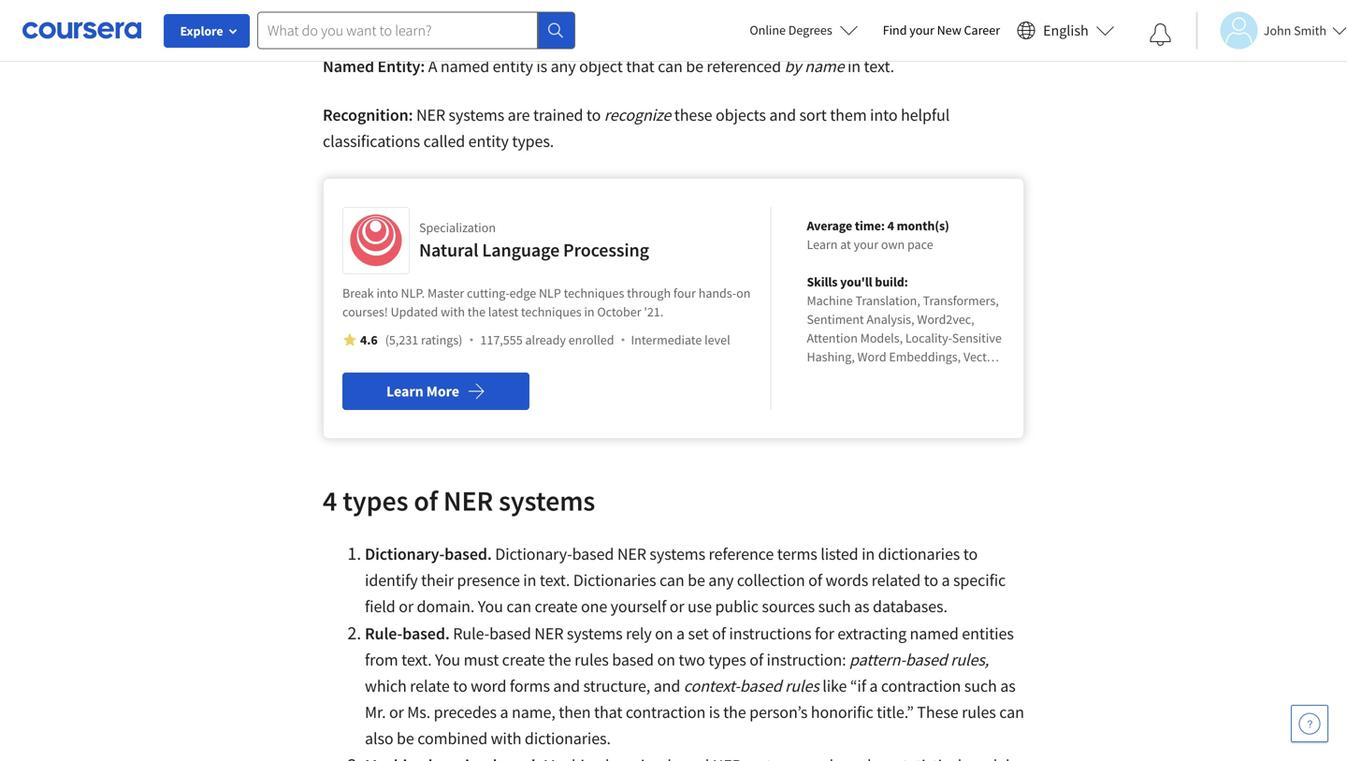 Task type: describe. For each thing, give the bounding box(es) containing it.
a inside dictionary-based ner systems reference terms listed in dictionaries to identify their presence in text. dictionaries can be any collection of words related to a specific field or domain. you can create one yourself or use public sources such as databases.
[[942, 570, 951, 591]]

title."
[[877, 702, 914, 723]]

find your new career link
[[874, 19, 1010, 42]]

specialization
[[419, 219, 496, 236]]

through
[[627, 285, 671, 301]]

of up dictionary-based.
[[414, 483, 438, 518]]

already
[[526, 331, 566, 348]]

117,555
[[481, 331, 523, 348]]

can up these at the top
[[658, 56, 683, 77]]

with inside break into nlp. master cutting-edge nlp techniques through four hands-on courses! updated with the latest techniques in october '21.
[[441, 303, 465, 320]]

into inside break into nlp. master cutting-edge nlp techniques through four hands-on courses! updated with the latest techniques in october '21.
[[377, 285, 398, 301]]

based. for rule-
[[403, 623, 450, 644]]

create inside rule-based ner systems rely on a set of instructions for extracting named entities from text. you must create the rules based on two types of instruction:
[[502, 649, 545, 670]]

level
[[705, 331, 731, 348]]

presence
[[457, 570, 520, 591]]

dictionary-based ner systems reference terms listed in dictionaries to identify their presence in text. dictionaries can be any collection of words related to a specific field or domain. you can create one yourself or use public sources such as databases.
[[365, 543, 1006, 617]]

based for rule-
[[490, 623, 532, 644]]

context-
[[684, 675, 740, 696]]

systems inside rule-based ner systems rely on a set of instructions for extracting named entities from text. you must create the rules based on two types of instruction:
[[567, 623, 623, 644]]

honorific
[[811, 702, 874, 723]]

objects
[[716, 104, 767, 125]]

specialization natural language processing
[[419, 219, 650, 261]]

for
[[815, 623, 835, 644]]

related
[[872, 570, 921, 591]]

1 vertical spatial techniques
[[521, 303, 582, 320]]

text. inside dictionary-based ner systems reference terms listed in dictionaries to identify their presence in text. dictionaries can be any collection of words related to a specific field or domain. you can create one yourself or use public sources such as databases.
[[540, 570, 570, 591]]

courses!
[[343, 303, 388, 320]]

you'll
[[841, 273, 873, 290]]

databases.
[[873, 596, 948, 617]]

based down the rely
[[612, 649, 654, 670]]

then
[[559, 702, 591, 723]]

october
[[598, 303, 642, 320]]

types.
[[512, 131, 554, 152]]

your inside average time: 4 month(s) learn at your own pace
[[854, 236, 879, 253]]

four
[[674, 285, 696, 301]]

with inside like "if a contraction such as mr. or ms. precedes a name, then that contraction is the person's honorific title." these rules can also be combined with dictionaries.
[[491, 728, 522, 749]]

also
[[365, 728, 394, 749]]

name,
[[512, 702, 556, 723]]

0 vertical spatial your
[[910, 22, 935, 38]]

coursera image
[[22, 15, 141, 45]]

yourself
[[611, 596, 667, 617]]

the inside break into nlp. master cutting-edge nlp techniques through four hands-on courses! updated with the latest techniques in october '21.
[[468, 303, 486, 320]]

structure,
[[584, 675, 651, 696]]

edge
[[510, 285, 537, 301]]

"if
[[851, 675, 867, 696]]

nlp.
[[401, 285, 425, 301]]

specific
[[954, 570, 1006, 591]]

language
[[482, 238, 560, 261]]

classifications
[[323, 131, 420, 152]]

updated
[[391, 303, 438, 320]]

ner up dictionary-based.
[[444, 483, 493, 518]]

dictionaries
[[574, 570, 657, 591]]

to up the specific
[[964, 543, 978, 564]]

break
[[343, 285, 374, 301]]

that inside like "if a contraction such as mr. or ms. precedes a name, then that contraction is the person's honorific title." these rules can also be combined with dictionaries.
[[594, 702, 623, 723]]

can inside like "if a contraction such as mr. or ms. precedes a name, then that contraction is the person's honorific title." these rules can also be combined with dictionaries.
[[1000, 702, 1025, 723]]

intermediate level
[[631, 331, 731, 348]]

help center image
[[1299, 712, 1322, 735]]

any inside dictionary-based ner systems reference terms listed in dictionaries to identify their presence in text. dictionaries can be any collection of words related to a specific field or domain. you can create one yourself or use public sources such as databases.
[[709, 570, 734, 591]]

as inside dictionary-based ner systems reference terms listed in dictionaries to identify their presence in text. dictionaries can be any collection of words related to a specific field or domain. you can create one yourself or use public sources such as databases.
[[855, 596, 870, 617]]

set
[[688, 623, 709, 644]]

john
[[1264, 22, 1292, 39]]

such inside dictionary-based ner systems reference terms listed in dictionaries to identify their presence in text. dictionaries can be any collection of words related to a specific field or domain. you can create one yourself or use public sources such as databases.
[[819, 596, 851, 617]]

object
[[580, 56, 623, 77]]

average
[[807, 217, 853, 234]]

domain.
[[417, 596, 475, 617]]

on inside break into nlp. master cutting-edge nlp techniques through four hands-on courses! updated with the latest techniques in october '21.
[[737, 285, 751, 301]]

natural
[[419, 238, 479, 261]]

learn inside button
[[387, 382, 424, 401]]

online degrees
[[750, 22, 833, 38]]

referenced
[[707, 56, 782, 77]]

a inside rule-based ner systems rely on a set of instructions for extracting named entities from text. you must create the rules based on two types of instruction:
[[677, 623, 685, 644]]

you inside dictionary-based ner systems reference terms listed in dictionaries to identify their presence in text. dictionaries can be any collection of words related to a specific field or domain. you can create one yourself or use public sources such as databases.
[[478, 596, 503, 617]]

show notifications image
[[1150, 23, 1173, 46]]

named entity: a named entity is any object that can be referenced by name in text.
[[323, 56, 895, 77]]

in inside break into nlp. master cutting-edge nlp techniques through four hands-on courses! updated with the latest techniques in october '21.
[[585, 303, 595, 320]]

instruction:
[[767, 649, 847, 670]]

degrees
[[789, 22, 833, 38]]

person's
[[750, 702, 808, 723]]

the inside like "if a contraction such as mr. or ms. precedes a name, then that contraction is the person's honorific title." these rules can also be combined with dictionaries.
[[724, 702, 747, 723]]

these
[[675, 104, 713, 125]]

terms
[[778, 543, 818, 564]]

called
[[424, 131, 465, 152]]

online
[[750, 22, 786, 38]]

are
[[508, 104, 530, 125]]

4.6 (5,231 ratings)
[[360, 331, 463, 348]]

public
[[716, 596, 759, 617]]

in right name on the top
[[848, 56, 861, 77]]

rule- for based.
[[365, 623, 403, 644]]

a
[[428, 56, 438, 77]]

4.6
[[360, 331, 378, 348]]

of down instructions
[[750, 649, 764, 670]]

ner inside dictionary-based ner systems reference terms listed in dictionaries to identify their presence in text. dictionaries can be any collection of words related to a specific field or domain. you can create one yourself or use public sources such as databases.
[[618, 543, 647, 564]]

to down dictionaries at right
[[924, 570, 939, 591]]

rules inside like "if a contraction such as mr. or ms. precedes a name, then that contraction is the person's honorific title." these rules can also be combined with dictionaries.
[[962, 702, 997, 723]]

build:
[[875, 273, 909, 290]]

be inside like "if a contraction such as mr. or ms. precedes a name, then that contraction is the person's honorific title." these rules can also be combined with dictionaries.
[[397, 728, 414, 749]]

these objects and sort them into helpful classifications called entity types.
[[323, 104, 950, 152]]

one
[[581, 596, 608, 617]]

own
[[882, 236, 905, 253]]

you inside rule-based ner systems rely on a set of instructions for extracting named entities from text. you must create the rules based on two types of instruction:
[[435, 649, 461, 670]]

dictionaries
[[879, 543, 961, 564]]

into inside these objects and sort them into helpful classifications called entity types.
[[871, 104, 898, 125]]

sort
[[800, 104, 827, 125]]

rules inside pattern-based rules, which relate to word forms and structure, and context-based rules
[[785, 675, 820, 696]]

explore button
[[164, 14, 250, 48]]

ner up called
[[417, 104, 446, 125]]

dictionary-based.
[[365, 543, 492, 564]]

sources
[[762, 596, 815, 617]]

deeplearning.ai image
[[348, 212, 404, 268]]

skills
[[807, 273, 838, 290]]

rule- for based
[[453, 623, 490, 644]]

word
[[471, 675, 507, 696]]

1 vertical spatial on
[[655, 623, 674, 644]]

1 horizontal spatial contraction
[[882, 675, 962, 696]]

can up the yourself
[[660, 570, 685, 591]]

collection
[[737, 570, 806, 591]]

recognition: ner systems are trained to recognize
[[323, 104, 671, 125]]

is inside like "if a contraction such as mr. or ms. precedes a name, then that contraction is the person's honorific title." these rules can also be combined with dictionaries.
[[709, 702, 720, 723]]

latest
[[488, 303, 519, 320]]

like "if a contraction such as mr. or ms. precedes a name, then that contraction is the person's honorific title." these rules can also be combined with dictionaries.
[[365, 675, 1025, 749]]

of inside dictionary-based ner systems reference terms listed in dictionaries to identify their presence in text. dictionaries can be any collection of words related to a specific field or domain. you can create one yourself or use public sources such as databases.
[[809, 570, 823, 591]]

such inside like "if a contraction such as mr. or ms. precedes a name, then that contraction is the person's honorific title." these rules can also be combined with dictionaries.
[[965, 675, 998, 696]]

explore
[[180, 22, 223, 39]]

average time: 4 month(s) learn at your own pace
[[807, 217, 950, 253]]

or right field
[[399, 596, 414, 617]]

must
[[464, 649, 499, 670]]



Task type: vqa. For each thing, say whether or not it's contained in the screenshot.
be inside the the Dictionary-based NER systems reference terms listed in dictionaries to identify their presence in text. Dictionaries can be any collection of words related to a specific field or domain. You can create one yourself or use public sources such as databases.
yes



Task type: locate. For each thing, give the bounding box(es) containing it.
1 vertical spatial any
[[709, 570, 734, 591]]

2 horizontal spatial the
[[724, 702, 747, 723]]

1 horizontal spatial rule-
[[453, 623, 490, 644]]

2 vertical spatial be
[[397, 728, 414, 749]]

1 horizontal spatial you
[[478, 596, 503, 617]]

learn more
[[387, 382, 460, 401]]

text. down find
[[864, 56, 895, 77]]

2 vertical spatial rules
[[962, 702, 997, 723]]

in
[[848, 56, 861, 77], [585, 303, 595, 320], [862, 543, 875, 564], [524, 570, 537, 591]]

instructions
[[730, 623, 812, 644]]

named right a
[[441, 56, 490, 77]]

such down rules,
[[965, 675, 998, 696]]

2 horizontal spatial text.
[[864, 56, 895, 77]]

rules down instruction:
[[785, 675, 820, 696]]

is up trained on the top left
[[537, 56, 548, 77]]

as inside like "if a contraction such as mr. or ms. precedes a name, then that contraction is the person's honorific title." these rules can also be combined with dictionaries.
[[1001, 675, 1016, 696]]

by
[[785, 56, 802, 77]]

0 vertical spatial rules
[[575, 649, 609, 670]]

learn down the average on the top right of the page
[[807, 236, 838, 253]]

1 horizontal spatial types
[[709, 649, 747, 670]]

in right presence
[[524, 570, 537, 591]]

you
[[478, 596, 503, 617], [435, 649, 461, 670]]

career
[[965, 22, 1001, 38]]

1 vertical spatial text.
[[540, 570, 570, 591]]

entity down recognition: ner systems are trained to recognize
[[469, 131, 509, 152]]

0 vertical spatial named
[[441, 56, 490, 77]]

ms.
[[407, 702, 431, 723]]

ner inside rule-based ner systems rely on a set of instructions for extracting named entities from text. you must create the rules based on two types of instruction:
[[535, 623, 564, 644]]

based. down domain. at bottom
[[403, 623, 450, 644]]

a left the specific
[[942, 570, 951, 591]]

such up for
[[819, 596, 851, 617]]

at
[[841, 236, 852, 253]]

in right listed
[[862, 543, 875, 564]]

0 horizontal spatial contraction
[[626, 702, 706, 723]]

of
[[414, 483, 438, 518], [809, 570, 823, 591], [712, 623, 726, 644], [750, 649, 764, 670]]

listed
[[821, 543, 859, 564]]

dictionary- up presence
[[495, 543, 572, 564]]

into right them
[[871, 104, 898, 125]]

1 vertical spatial into
[[377, 285, 398, 301]]

smith
[[1295, 22, 1327, 39]]

the down context-
[[724, 702, 747, 723]]

named
[[441, 56, 490, 77], [910, 623, 959, 644]]

is down context-
[[709, 702, 720, 723]]

your down time:
[[854, 236, 879, 253]]

1 horizontal spatial the
[[549, 649, 572, 670]]

rules inside rule-based ner systems rely on a set of instructions for extracting named entities from text. you must create the rules based on two types of instruction:
[[575, 649, 609, 670]]

based up must
[[490, 623, 532, 644]]

rule- up from
[[365, 623, 403, 644]]

based. up presence
[[445, 543, 492, 564]]

1 vertical spatial based.
[[403, 623, 450, 644]]

into left 'nlp.'
[[377, 285, 398, 301]]

be up the use
[[688, 570, 706, 591]]

on
[[737, 285, 751, 301], [655, 623, 674, 644], [658, 649, 676, 670]]

'21.
[[644, 303, 664, 320]]

based left rules,
[[906, 649, 948, 670]]

1 vertical spatial your
[[854, 236, 879, 253]]

0 vertical spatial text.
[[864, 56, 895, 77]]

systems inside dictionary-based ner systems reference terms listed in dictionaries to identify their presence in text. dictionaries can be any collection of words related to a specific field or domain. you can create one yourself or use public sources such as databases.
[[650, 543, 706, 564]]

types inside rule-based ner systems rely on a set of instructions for extracting named entities from text. you must create the rules based on two types of instruction:
[[709, 649, 747, 670]]

1 horizontal spatial with
[[491, 728, 522, 749]]

such
[[819, 596, 851, 617], [965, 675, 998, 696]]

0 vertical spatial be
[[686, 56, 704, 77]]

1 vertical spatial create
[[502, 649, 545, 670]]

4 types of ner systems
[[323, 483, 596, 518]]

identify
[[365, 570, 418, 591]]

any left object
[[551, 56, 576, 77]]

combined
[[418, 728, 488, 749]]

0 vertical spatial any
[[551, 56, 576, 77]]

precedes
[[434, 702, 497, 723]]

dictionary- inside dictionary-based ner systems reference terms listed in dictionaries to identify their presence in text. dictionaries can be any collection of words related to a specific field or domain. you can create one yourself or use public sources such as databases.
[[495, 543, 572, 564]]

dictionary- for based
[[495, 543, 572, 564]]

text. down the rule-based. at the left bottom of page
[[402, 649, 432, 670]]

ratings)
[[421, 331, 463, 348]]

(5,231
[[385, 331, 419, 348]]

to inside pattern-based rules, which relate to word forms and structure, and context-based rules
[[453, 675, 468, 696]]

0 vertical spatial that
[[626, 56, 655, 77]]

0 horizontal spatial rule-
[[365, 623, 403, 644]]

4 inside average time: 4 month(s) learn at your own pace
[[888, 217, 895, 234]]

1 horizontal spatial that
[[626, 56, 655, 77]]

1 horizontal spatial 4
[[888, 217, 895, 234]]

entity
[[493, 56, 533, 77], [469, 131, 509, 152]]

on right four
[[737, 285, 751, 301]]

can down presence
[[507, 596, 532, 617]]

enrolled
[[569, 331, 615, 348]]

1 vertical spatial named
[[910, 623, 959, 644]]

master
[[428, 285, 464, 301]]

rule-based.
[[365, 623, 453, 644]]

2 vertical spatial on
[[658, 649, 676, 670]]

entity up are at the top left of page
[[493, 56, 533, 77]]

0 horizontal spatial named
[[441, 56, 490, 77]]

1 vertical spatial rules
[[785, 675, 820, 696]]

0 horizontal spatial text.
[[402, 649, 432, 670]]

create up forms
[[502, 649, 545, 670]]

named inside rule-based ner systems rely on a set of instructions for extracting named entities from text. you must create the rules based on two types of instruction:
[[910, 623, 959, 644]]

them
[[830, 104, 867, 125]]

0 horizontal spatial that
[[594, 702, 623, 723]]

text. left dictionaries
[[540, 570, 570, 591]]

0 vertical spatial you
[[478, 596, 503, 617]]

helpful
[[901, 104, 950, 125]]

0 horizontal spatial 4
[[323, 483, 337, 518]]

1 vertical spatial be
[[688, 570, 706, 591]]

2 dictionary- from the left
[[495, 543, 572, 564]]

your right find
[[910, 22, 935, 38]]

more
[[427, 382, 460, 401]]

1 vertical spatial contraction
[[626, 702, 706, 723]]

based for pattern-
[[906, 649, 948, 670]]

2 rule- from the left
[[453, 623, 490, 644]]

create
[[535, 596, 578, 617], [502, 649, 545, 670]]

learn more button
[[343, 373, 530, 410]]

1 horizontal spatial is
[[709, 702, 720, 723]]

words
[[826, 570, 869, 591]]

named
[[323, 56, 374, 77]]

learn left more
[[387, 382, 424, 401]]

0 horizontal spatial the
[[468, 303, 486, 320]]

text. for from
[[402, 649, 432, 670]]

0 horizontal spatial dictionary-
[[365, 543, 445, 564]]

based inside dictionary-based ner systems reference terms listed in dictionaries to identify their presence in text. dictionaries can be any collection of words related to a specific field or domain. you can create one yourself or use public sources such as databases.
[[572, 543, 614, 564]]

based. for dictionary-
[[445, 543, 492, 564]]

english
[[1044, 21, 1089, 40]]

based for dictionary-
[[572, 543, 614, 564]]

based
[[572, 543, 614, 564], [490, 623, 532, 644], [612, 649, 654, 670], [906, 649, 948, 670], [740, 675, 782, 696]]

based up person's
[[740, 675, 782, 696]]

of left the words
[[809, 570, 823, 591]]

1 vertical spatial you
[[435, 649, 461, 670]]

any up public
[[709, 570, 734, 591]]

the inside rule-based ner systems rely on a set of instructions for extracting named entities from text. you must create the rules based on two types of instruction:
[[549, 649, 572, 670]]

to up precedes
[[453, 675, 468, 696]]

like
[[823, 675, 847, 696]]

trained
[[534, 104, 584, 125]]

0 vertical spatial 4
[[888, 217, 895, 234]]

with
[[441, 303, 465, 320], [491, 728, 522, 749]]

1 vertical spatial is
[[709, 702, 720, 723]]

rule- up must
[[453, 623, 490, 644]]

types up dictionary-based.
[[343, 483, 409, 518]]

you up relate
[[435, 649, 461, 670]]

1 horizontal spatial into
[[871, 104, 898, 125]]

and left sort
[[770, 104, 797, 125]]

0 horizontal spatial learn
[[387, 382, 424, 401]]

two
[[679, 649, 706, 670]]

and up then
[[554, 675, 580, 696]]

types up context-
[[709, 649, 747, 670]]

1 horizontal spatial such
[[965, 675, 998, 696]]

1 vertical spatial types
[[709, 649, 747, 670]]

1 horizontal spatial dictionary-
[[495, 543, 572, 564]]

pattern-
[[850, 649, 906, 670]]

english button
[[1010, 0, 1123, 61]]

1 vertical spatial such
[[965, 675, 998, 696]]

name
[[805, 56, 845, 77]]

extracting
[[838, 623, 907, 644]]

new
[[938, 22, 962, 38]]

117,555 already enrolled
[[481, 331, 615, 348]]

0 horizontal spatial you
[[435, 649, 461, 670]]

on left two
[[658, 649, 676, 670]]

cutting-
[[467, 285, 510, 301]]

dictionary- up identify
[[365, 543, 445, 564]]

relate
[[410, 675, 450, 696]]

1 horizontal spatial learn
[[807, 236, 838, 253]]

and inside these objects and sort them into helpful classifications called entity types.
[[770, 104, 797, 125]]

or left the use
[[670, 596, 685, 617]]

field
[[365, 596, 396, 617]]

dictionary- for based.
[[365, 543, 445, 564]]

as up extracting
[[855, 596, 870, 617]]

entity inside these objects and sort them into helpful classifications called entity types.
[[469, 131, 509, 152]]

skills you'll build:
[[807, 273, 909, 290]]

these
[[918, 702, 959, 723]]

or right mr.
[[389, 702, 404, 723]]

0 vertical spatial with
[[441, 303, 465, 320]]

0 horizontal spatial any
[[551, 56, 576, 77]]

text. for in
[[864, 56, 895, 77]]

1 rule- from the left
[[365, 623, 403, 644]]

1 dictionary- from the left
[[365, 543, 445, 564]]

create left one
[[535, 596, 578, 617]]

ner up dictionaries
[[618, 543, 647, 564]]

that down structure,
[[594, 702, 623, 723]]

to right trained on the top left
[[587, 104, 601, 125]]

1 vertical spatial the
[[549, 649, 572, 670]]

pattern-based rules, which relate to word forms and structure, and context-based rules
[[365, 649, 990, 696]]

1 vertical spatial learn
[[387, 382, 424, 401]]

john smith
[[1264, 22, 1327, 39]]

in up enrolled
[[585, 303, 595, 320]]

ner
[[417, 104, 446, 125], [444, 483, 493, 518], [618, 543, 647, 564], [535, 623, 564, 644]]

None search field
[[257, 12, 576, 49]]

rules right these
[[962, 702, 997, 723]]

techniques down nlp
[[521, 303, 582, 320]]

0 vertical spatial into
[[871, 104, 898, 125]]

that right object
[[626, 56, 655, 77]]

processing
[[564, 238, 650, 261]]

with down name, at the bottom of the page
[[491, 728, 522, 749]]

1 horizontal spatial as
[[1001, 675, 1016, 696]]

0 vertical spatial on
[[737, 285, 751, 301]]

0 horizontal spatial such
[[819, 596, 851, 617]]

0 horizontal spatial with
[[441, 303, 465, 320]]

a right "if
[[870, 675, 878, 696]]

intermediate
[[631, 331, 702, 348]]

as
[[855, 596, 870, 617], [1001, 675, 1016, 696]]

a
[[942, 570, 951, 591], [677, 623, 685, 644], [870, 675, 878, 696], [500, 702, 509, 723]]

0 horizontal spatial and
[[554, 675, 580, 696]]

0 vertical spatial as
[[855, 596, 870, 617]]

or inside like "if a contraction such as mr. or ms. precedes a name, then that contraction is the person's honorific title." these rules can also be combined with dictionaries.
[[389, 702, 404, 723]]

0 horizontal spatial rules
[[575, 649, 609, 670]]

rule- inside rule-based ner systems rely on a set of instructions for extracting named entities from text. you must create the rules based on two types of instruction:
[[453, 623, 490, 644]]

1 vertical spatial that
[[594, 702, 623, 723]]

0 horizontal spatial as
[[855, 596, 870, 617]]

a left the set
[[677, 623, 685, 644]]

hands-
[[699, 285, 737, 301]]

named down 'databases.' at the bottom right of page
[[910, 623, 959, 644]]

you down presence
[[478, 596, 503, 617]]

rules
[[575, 649, 609, 670], [785, 675, 820, 696], [962, 702, 997, 723]]

text. inside rule-based ner systems rely on a set of instructions for extracting named entities from text. you must create the rules based on two types of instruction:
[[402, 649, 432, 670]]

pace
[[908, 236, 934, 253]]

0 horizontal spatial is
[[537, 56, 548, 77]]

forms
[[510, 675, 550, 696]]

be inside dictionary-based ner systems reference terms listed in dictionaries to identify their presence in text. dictionaries can be any collection of words related to a specific field or domain. you can create one yourself or use public sources such as databases.
[[688, 570, 706, 591]]

rely
[[626, 623, 652, 644]]

rules,
[[951, 649, 990, 670]]

1 vertical spatial 4
[[323, 483, 337, 518]]

0 vertical spatial contraction
[[882, 675, 962, 696]]

0 horizontal spatial types
[[343, 483, 409, 518]]

2 horizontal spatial and
[[770, 104, 797, 125]]

1 vertical spatial entity
[[469, 131, 509, 152]]

1 vertical spatial as
[[1001, 675, 1016, 696]]

of right the set
[[712, 623, 726, 644]]

0 vertical spatial entity
[[493, 56, 533, 77]]

What do you want to learn? text field
[[257, 12, 538, 49]]

can right these
[[1000, 702, 1025, 723]]

the down cutting-
[[468, 303, 486, 320]]

as down entities
[[1001, 675, 1016, 696]]

be up these at the top
[[686, 56, 704, 77]]

contraction up these
[[882, 675, 962, 696]]

learn
[[807, 236, 838, 253], [387, 382, 424, 401]]

and down two
[[654, 675, 681, 696]]

dictionary-
[[365, 543, 445, 564], [495, 543, 572, 564]]

0 vertical spatial techniques
[[564, 285, 625, 301]]

0 vertical spatial is
[[537, 56, 548, 77]]

online degrees button
[[735, 9, 874, 51]]

with down master
[[441, 303, 465, 320]]

0 horizontal spatial into
[[377, 285, 398, 301]]

learn inside average time: 4 month(s) learn at your own pace
[[807, 236, 838, 253]]

create inside dictionary-based ner systems reference terms listed in dictionaries to identify their presence in text. dictionaries can be any collection of words related to a specific field or domain. you can create one yourself or use public sources such as databases.
[[535, 596, 578, 617]]

2 vertical spatial the
[[724, 702, 747, 723]]

to
[[587, 104, 601, 125], [964, 543, 978, 564], [924, 570, 939, 591], [453, 675, 468, 696]]

find your new career
[[883, 22, 1001, 38]]

contraction down pattern-based rules, which relate to word forms and structure, and context-based rules at the bottom
[[626, 702, 706, 723]]

0 vertical spatial types
[[343, 483, 409, 518]]

time:
[[855, 217, 885, 234]]

ner up forms
[[535, 623, 564, 644]]

be
[[686, 56, 704, 77], [688, 570, 706, 591], [397, 728, 414, 749]]

0 vertical spatial learn
[[807, 236, 838, 253]]

be right also
[[397, 728, 414, 749]]

0 vertical spatial such
[[819, 596, 851, 617]]

rules up structure,
[[575, 649, 609, 670]]

1 horizontal spatial any
[[709, 570, 734, 591]]

0 vertical spatial based.
[[445, 543, 492, 564]]

4
[[888, 217, 895, 234], [323, 483, 337, 518]]

a left name, at the bottom of the page
[[500, 702, 509, 723]]

1 horizontal spatial and
[[654, 675, 681, 696]]

0 horizontal spatial your
[[854, 236, 879, 253]]

0 vertical spatial create
[[535, 596, 578, 617]]

2 horizontal spatial rules
[[962, 702, 997, 723]]

0 vertical spatial the
[[468, 303, 486, 320]]

the up forms
[[549, 649, 572, 670]]

1 horizontal spatial text.
[[540, 570, 570, 591]]

2 vertical spatial text.
[[402, 649, 432, 670]]

1 horizontal spatial your
[[910, 22, 935, 38]]

1 horizontal spatial rules
[[785, 675, 820, 696]]

on right the rely
[[655, 623, 674, 644]]

techniques up october
[[564, 285, 625, 301]]

that
[[626, 56, 655, 77], [594, 702, 623, 723]]

dictionaries.
[[525, 728, 611, 749]]

john smith button
[[1197, 12, 1348, 49]]

1 horizontal spatial named
[[910, 623, 959, 644]]

1 vertical spatial with
[[491, 728, 522, 749]]

based up dictionaries
[[572, 543, 614, 564]]



